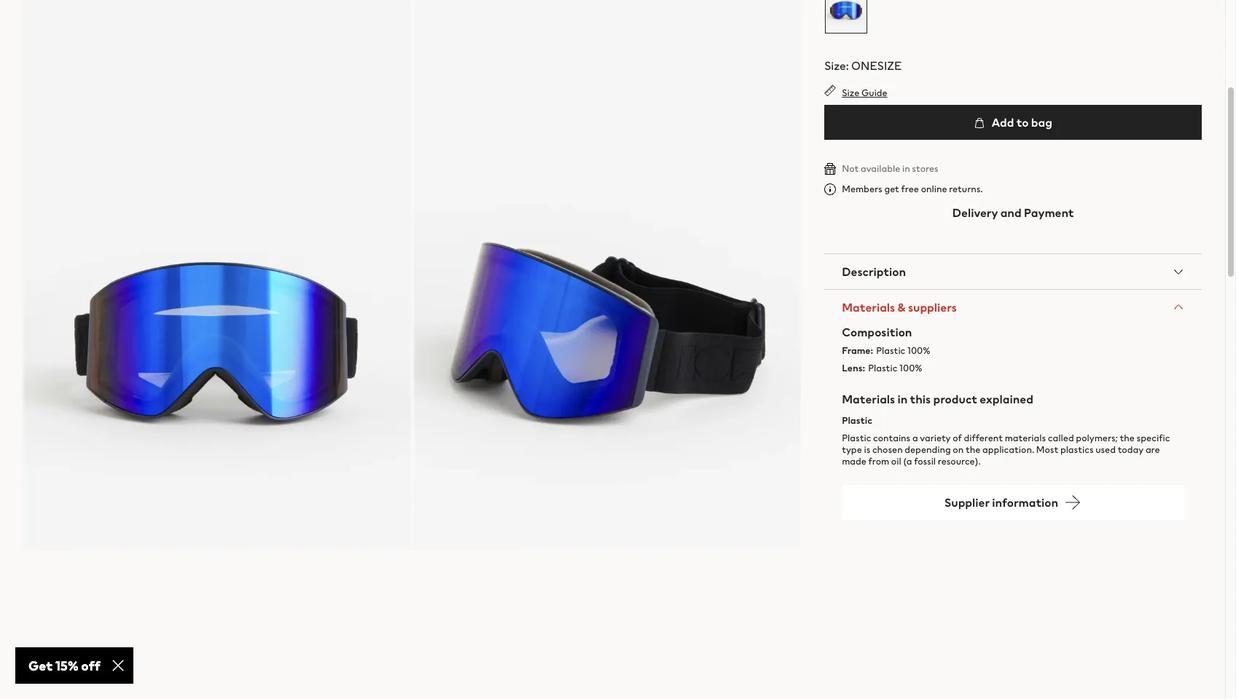 Task type: vqa. For each thing, say whether or not it's contained in the screenshot.
topmost View All 'link'
no



Task type: describe. For each thing, give the bounding box(es) containing it.
supplier information button
[[842, 486, 1185, 521]]

variety
[[920, 432, 951, 446]]

most
[[1037, 444, 1059, 458]]

made
[[842, 455, 867, 469]]

chosen
[[873, 444, 903, 458]]

1 horizontal spatial the
[[1120, 432, 1135, 446]]

of
[[953, 432, 962, 446]]

&
[[898, 299, 906, 316]]

returns.
[[949, 182, 983, 196]]

0 horizontal spatial the
[[966, 444, 981, 458]]

specific
[[1137, 432, 1170, 446]]

delivery and payment button
[[825, 195, 1202, 230]]

0 vertical spatial 100%
[[908, 344, 931, 358]]

size for size guide
[[842, 86, 860, 100]]

composition frame: plastic 100% lens: plastic 100%
[[842, 324, 931, 375]]

add to bag
[[990, 114, 1053, 131]]

description button
[[825, 254, 1202, 289]]

add to bag button
[[825, 105, 1202, 140]]

suppliers
[[908, 299, 957, 316]]

depending
[[905, 444, 951, 458]]

not available in stores
[[842, 162, 939, 176]]

is
[[864, 444, 871, 458]]

to
[[1017, 114, 1029, 131]]

description
[[842, 263, 906, 281]]

size : onesize
[[825, 57, 902, 74]]

guide
[[862, 86, 888, 100]]

plastic up type
[[842, 414, 873, 428]]

this
[[910, 391, 931, 408]]

0 vertical spatial in
[[903, 162, 910, 176]]

payment
[[1024, 204, 1074, 221]]

stores
[[912, 162, 939, 176]]

materials & suppliers
[[842, 299, 957, 316]]

and
[[1001, 204, 1022, 221]]

delivery and payment
[[953, 204, 1074, 221]]

product
[[934, 391, 978, 408]]

not
[[842, 162, 859, 176]]

size guide button
[[825, 85, 888, 100]]

polymers;
[[1076, 432, 1118, 446]]



Task type: locate. For each thing, give the bounding box(es) containing it.
ski goggles - dark blue - ladies | h&m us 2 image
[[414, 0, 801, 551]]

resource).
[[938, 455, 981, 469]]

size inside button
[[842, 86, 860, 100]]

get
[[885, 182, 900, 196]]

bag
[[1032, 114, 1053, 131]]

size up size guide button
[[825, 57, 846, 74]]

lens:
[[842, 362, 866, 375]]

None radio
[[825, 0, 869, 34]]

composition
[[842, 324, 912, 341]]

1 vertical spatial in
[[898, 391, 908, 408]]

materials in this product explained plastic plastic contains a variety of different materials called polymers; the specific type is chosen depending on the application. most plastics used today are made from oil (a fossil resource).
[[842, 391, 1170, 469]]

called
[[1048, 432, 1074, 446]]

plastic
[[877, 344, 906, 358], [869, 362, 898, 375], [842, 414, 873, 428], [842, 432, 872, 446]]

are
[[1146, 444, 1160, 458]]

materials down lens:
[[842, 391, 896, 408]]

information
[[993, 495, 1059, 512]]

size
[[825, 57, 846, 74], [842, 86, 860, 100]]

explained
[[980, 391, 1034, 408]]

on
[[953, 444, 964, 458]]

plastics
[[1061, 444, 1094, 458]]

100% up the this
[[900, 362, 923, 375]]

oil
[[892, 455, 902, 469]]

size left "guide"
[[842, 86, 860, 100]]

supplier information
[[945, 495, 1059, 512]]

1 vertical spatial 100%
[[900, 362, 923, 375]]

the right used
[[1120, 432, 1135, 446]]

free
[[902, 182, 919, 196]]

today
[[1118, 444, 1144, 458]]

application.
[[983, 444, 1035, 458]]

type
[[842, 444, 862, 458]]

1 vertical spatial materials
[[842, 391, 896, 408]]

online
[[921, 182, 948, 196]]

plastic up made
[[842, 432, 872, 446]]

materials
[[842, 299, 896, 316], [842, 391, 896, 408]]

0 vertical spatial size
[[825, 57, 846, 74]]

materials
[[1005, 432, 1046, 446]]

the
[[1120, 432, 1135, 446], [966, 444, 981, 458]]

0 vertical spatial materials
[[842, 299, 896, 316]]

available
[[861, 162, 901, 176]]

100%
[[908, 344, 931, 358], [900, 362, 923, 375]]

in inside materials in this product explained plastic plastic contains a variety of different materials called polymers; the specific type is chosen depending on the application. most plastics used today are made from oil (a fossil resource).
[[898, 391, 908, 408]]

onesize
[[852, 57, 902, 74]]

1 materials from the top
[[842, 299, 896, 316]]

1 vertical spatial size
[[842, 86, 860, 100]]

in left 'stores'
[[903, 162, 910, 176]]

a
[[913, 432, 918, 446]]

in
[[903, 162, 910, 176], [898, 391, 908, 408]]

materials for materials & suppliers
[[842, 299, 896, 316]]

materials up the composition
[[842, 299, 896, 316]]

used
[[1096, 444, 1116, 458]]

:
[[846, 57, 849, 74]]

dark blue image
[[825, 0, 869, 34]]

supplier
[[945, 495, 990, 512]]

add
[[992, 114, 1015, 131]]

materials inside dropdown button
[[842, 299, 896, 316]]

frame:
[[842, 344, 874, 358]]

not available in stores button
[[825, 162, 939, 176]]

members get free online returns.
[[842, 182, 983, 196]]

100% down suppliers
[[908, 344, 931, 358]]

ski goggles - dark blue - ladies | h&m us image
[[23, 0, 411, 551]]

members
[[842, 182, 883, 196]]

delivery
[[953, 204, 998, 221]]

fossil
[[914, 455, 936, 469]]

size for size : onesize
[[825, 57, 846, 74]]

the right on
[[966, 444, 981, 458]]

2 materials from the top
[[842, 391, 896, 408]]

plastic down the composition
[[877, 344, 906, 358]]

materials & suppliers button
[[825, 290, 1202, 325]]

contains
[[874, 432, 911, 446]]

materials for materials in this product explained plastic plastic contains a variety of different materials called polymers; the specific type is chosen depending on the application. most plastics used today are made from oil (a fossil resource).
[[842, 391, 896, 408]]

size guide
[[842, 86, 888, 100]]

in left the this
[[898, 391, 908, 408]]

different
[[964, 432, 1003, 446]]

from
[[869, 455, 890, 469]]

(a
[[904, 455, 913, 469]]

plastic right lens:
[[869, 362, 898, 375]]

materials inside materials in this product explained plastic plastic contains a variety of different materials called polymers; the specific type is chosen depending on the application. most plastics used today are made from oil (a fossil resource).
[[842, 391, 896, 408]]



